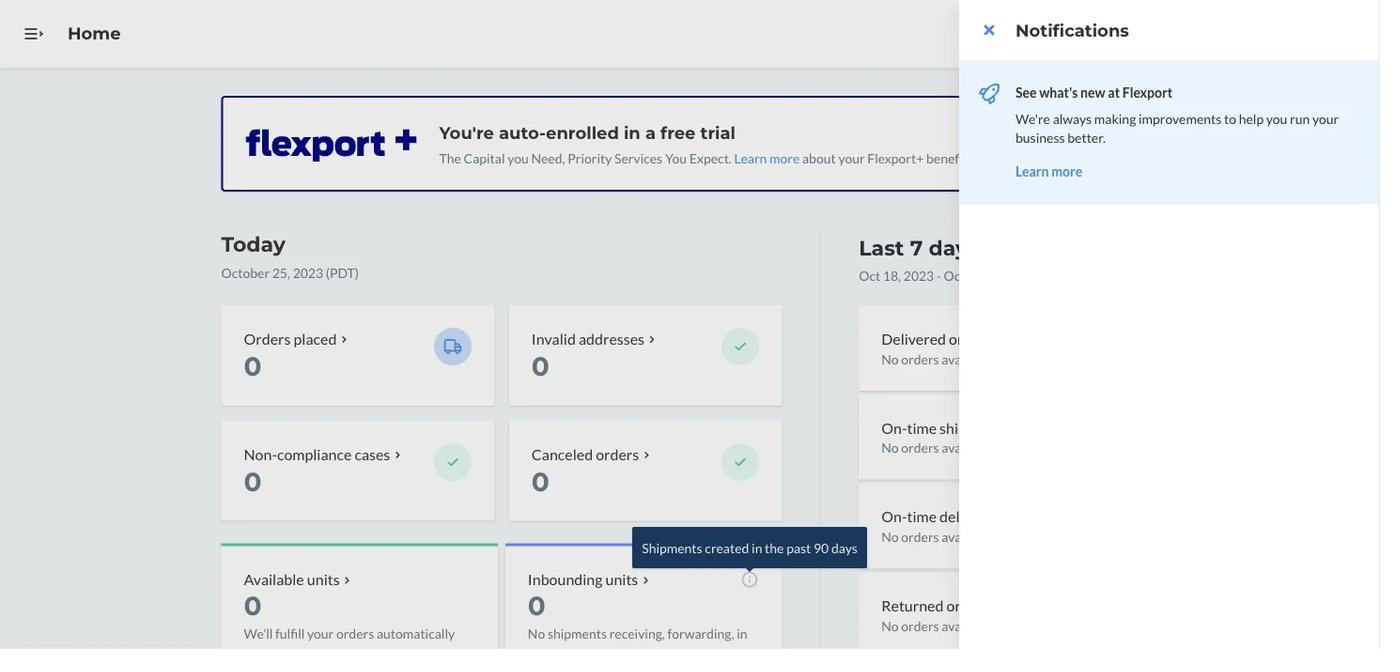 Task type: locate. For each thing, give the bounding box(es) containing it.
improvements
[[1139, 110, 1222, 126]]

learn
[[1016, 163, 1049, 179]]

better.
[[1068, 129, 1106, 145]]

flexport
[[1123, 84, 1173, 100]]

see what's new at flexport
[[1016, 84, 1173, 100]]

we're
[[1016, 110, 1050, 126]]

at
[[1108, 84, 1120, 100]]

learn more
[[1016, 163, 1083, 179]]

notifications
[[1016, 20, 1129, 40]]

you
[[1266, 110, 1288, 126]]

business
[[1016, 129, 1065, 145]]

run
[[1290, 110, 1310, 126]]



Task type: describe. For each thing, give the bounding box(es) containing it.
your
[[1313, 110, 1339, 126]]

learn more link
[[1016, 163, 1083, 179]]

to
[[1224, 110, 1237, 126]]

close image
[[984, 23, 995, 38]]

more
[[1052, 163, 1083, 179]]

see
[[1016, 84, 1037, 100]]

always
[[1053, 110, 1092, 126]]

new
[[1081, 84, 1106, 100]]

what's
[[1039, 84, 1078, 100]]

help
[[1239, 110, 1264, 126]]

making
[[1095, 110, 1136, 126]]

we're always making improvements to help you run your business better.
[[1016, 110, 1339, 145]]



Task type: vqa. For each thing, say whether or not it's contained in the screenshot.
first Add from the bottom
no



